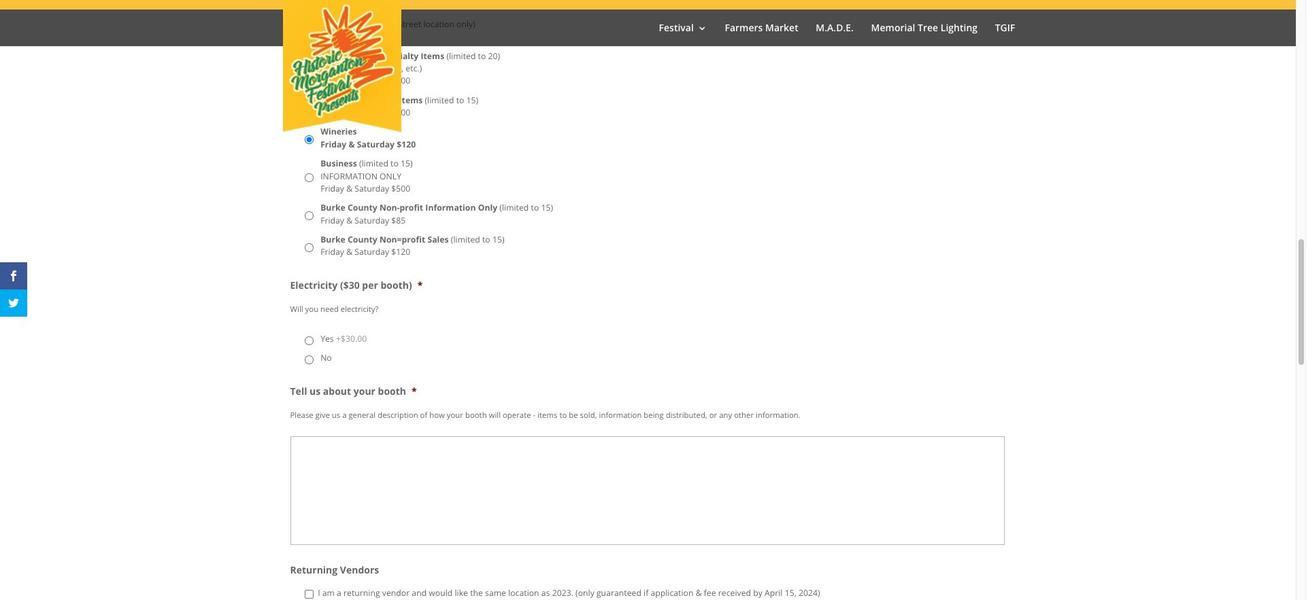 Task type: describe. For each thing, give the bounding box(es) containing it.
historic morganton festival image
[[283, 0, 401, 132]]



Task type: locate. For each thing, give the bounding box(es) containing it.
None checkbox
[[304, 590, 313, 599]]

None radio
[[304, 66, 313, 75], [304, 104, 313, 113], [304, 136, 313, 144], [304, 212, 313, 221], [304, 244, 313, 252], [304, 66, 313, 75], [304, 104, 313, 113], [304, 136, 313, 144], [304, 212, 313, 221], [304, 244, 313, 252]]

None radio
[[304, 0, 313, 5], [304, 28, 313, 37], [304, 174, 313, 183], [304, 336, 313, 345], [304, 356, 313, 365], [304, 0, 313, 5], [304, 28, 313, 37], [304, 174, 313, 183], [304, 336, 313, 345], [304, 356, 313, 365]]

None text field
[[290, 437, 1004, 545]]



